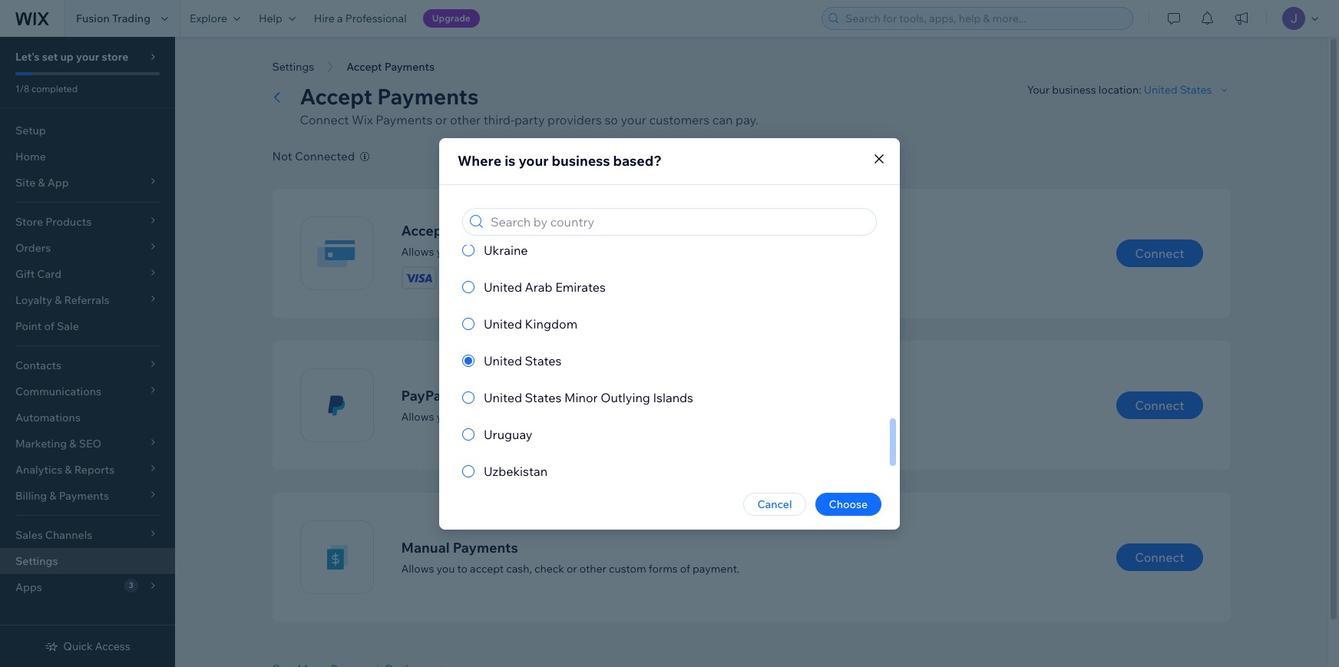 Task type: vqa. For each thing, say whether or not it's contained in the screenshot.
Can
yes



Task type: describe. For each thing, give the bounding box(es) containing it.
hire a professional link
[[305, 0, 416, 37]]

customers
[[649, 112, 710, 127]]

up
[[60, 50, 74, 64]]

0 vertical spatial business
[[1052, 83, 1096, 97]]

not
[[272, 149, 292, 164]]

arab
[[525, 279, 553, 295]]

sale
[[57, 319, 79, 333]]

kingdom
[[525, 316, 578, 331]]

connected
[[295, 149, 355, 164]]

manual
[[401, 539, 450, 556]]

Search by country field
[[486, 209, 872, 235]]

accept for credit/debit
[[401, 222, 448, 239]]

1 to from the top
[[457, 245, 468, 258]]

others.
[[783, 245, 818, 258]]

cash,
[[506, 562, 532, 576]]

united states button
[[1144, 83, 1231, 97]]

point of sale link
[[0, 313, 175, 339]]

ukraine
[[484, 242, 528, 258]]

home link
[[0, 144, 175, 170]]

other inside manual payments allows you to accept cash, check or other custom forms of payment.
[[580, 562, 607, 576]]

explore
[[190, 12, 227, 25]]

2 vertical spatial states
[[525, 390, 562, 405]]

later
[[584, 410, 610, 424]]

islands
[[653, 390, 694, 405]]

1 allows from the top
[[401, 245, 434, 258]]

united up uruguay
[[484, 390, 522, 405]]

choose button
[[815, 493, 882, 516]]

1 horizontal spatial pay
[[645, 245, 662, 258]]

apple
[[612, 245, 642, 258]]

affirm
[[729, 245, 760, 258]]

1 , from the left
[[662, 245, 664, 258]]

set
[[42, 50, 58, 64]]

0 horizontal spatial business
[[552, 152, 610, 169]]

other inside accept payments connect wix payments or other third-party providers so your customers can pay.
[[450, 112, 481, 127]]

where
[[458, 152, 502, 169]]

united down 'united kingdom'
[[484, 353, 522, 368]]

pay inside paypal allows you to accept paypal and pay later payments.
[[563, 410, 581, 424]]

hire a professional
[[314, 12, 407, 25]]

0 horizontal spatial united states
[[484, 353, 562, 368]]

connect inside accept payments connect wix payments or other third-party providers so your customers can pay.
[[300, 112, 349, 127]]

or for you
[[538, 245, 548, 258]]

setup
[[15, 124, 46, 137]]

1/8 completed
[[15, 83, 78, 94]]

1 accept from the top
[[470, 245, 504, 258]]

based?
[[613, 152, 662, 169]]

of inside sidebar "element"
[[44, 319, 54, 333]]

recommended
[[660, 225, 724, 235]]

united right location:
[[1144, 83, 1178, 97]]

let's
[[15, 50, 40, 64]]

payments.
[[612, 410, 665, 424]]

minor
[[565, 390, 598, 405]]

apple pay image
[[568, 267, 602, 288]]

payments for manual payments
[[453, 539, 518, 556]]

accept credit/debit cards with wix
[[401, 222, 639, 239]]

uzbekistan
[[484, 464, 548, 479]]

you inside manual payments allows you to accept cash, check or other custom forms of payment.
[[437, 562, 455, 576]]

can
[[713, 112, 733, 127]]

trading
[[112, 12, 151, 25]]

accept inside paypal allows you to accept paypal and pay later payments.
[[470, 410, 504, 424]]

accept for payments
[[300, 83, 372, 110]]

a
[[337, 12, 343, 25]]

check
[[534, 562, 564, 576]]

uruguay
[[484, 427, 533, 442]]

connect for allows you to accept cash, check or other custom forms of payment.
[[1135, 550, 1185, 565]]

credit/debit
[[451, 222, 536, 239]]

united states minor outlying islands
[[484, 390, 694, 405]]

1 connect button from the top
[[1117, 240, 1203, 267]]

1 vertical spatial wix
[[613, 222, 639, 239]]

custom
[[609, 562, 646, 576]]

0 vertical spatial states
[[1180, 83, 1212, 97]]

third-
[[484, 112, 515, 127]]

automations
[[15, 411, 81, 425]]

cancel button
[[744, 493, 806, 516]]

connect button for paypal
[[1117, 392, 1203, 419]]

of inside manual payments allows you to accept cash, check or other custom forms of payment.
[[680, 562, 690, 576]]

cards,
[[580, 245, 610, 258]]

visa image
[[402, 267, 436, 288]]

settings for settings button
[[272, 60, 314, 74]]

1 horizontal spatial and
[[762, 245, 781, 258]]

your inside sidebar "element"
[[76, 50, 99, 64]]

allows you to accept credit or debit cards, apple pay , google pay , affirm and others.
[[401, 245, 818, 258]]

help button
[[250, 0, 305, 37]]

settings button
[[265, 55, 322, 78]]

debit
[[551, 245, 577, 258]]

credit
[[506, 245, 536, 258]]

paypal allows you to accept paypal and pay later payments.
[[401, 387, 665, 424]]

manual payments allows you to accept cash, check or other custom forms of payment.
[[401, 539, 740, 576]]

fusion
[[76, 12, 110, 25]]

completed
[[32, 83, 78, 94]]

where is your business based?
[[458, 152, 662, 169]]

help
[[259, 12, 283, 25]]

point
[[15, 319, 42, 333]]



Task type: locate. For each thing, give the bounding box(es) containing it.
settings
[[272, 60, 314, 74], [15, 555, 58, 568]]

choose
[[829, 497, 868, 511]]

hire
[[314, 12, 335, 25]]

0 vertical spatial allows
[[401, 245, 434, 258]]

2 vertical spatial to
[[457, 562, 468, 576]]

1 vertical spatial and
[[542, 410, 561, 424]]

2 allows from the top
[[401, 410, 434, 424]]

united states right location:
[[1144, 83, 1212, 97]]

connect for allows you to accept credit or debit cards,
[[1135, 246, 1185, 261]]

1 vertical spatial other
[[580, 562, 607, 576]]

upgrade button
[[423, 9, 480, 28]]

your right up
[[76, 50, 99, 64]]

accept left cash, at bottom
[[470, 562, 504, 576]]

1 vertical spatial settings
[[15, 555, 58, 568]]

2 connect button from the top
[[1117, 392, 1203, 419]]

of right forms
[[680, 562, 690, 576]]

pay right apple on the left top
[[645, 245, 662, 258]]

2 vertical spatial accept
[[470, 562, 504, 576]]

Search for tools, apps, help & more... field
[[841, 8, 1128, 29]]

1 horizontal spatial or
[[538, 245, 548, 258]]

allows
[[401, 245, 434, 258], [401, 410, 434, 424], [401, 562, 434, 576]]

your right is
[[519, 152, 549, 169]]

0 vertical spatial of
[[44, 319, 54, 333]]

2 , from the left
[[724, 245, 726, 258]]

1 vertical spatial paypal
[[506, 410, 540, 424]]

1 vertical spatial united states
[[484, 353, 562, 368]]

states
[[1180, 83, 1212, 97], [525, 353, 562, 368], [525, 390, 562, 405]]

0 horizontal spatial and
[[542, 410, 561, 424]]

2 vertical spatial or
[[567, 562, 577, 576]]

pay left affirm
[[706, 245, 724, 258]]

business down providers at left
[[552, 152, 610, 169]]

emirates
[[555, 279, 606, 295]]

or right check
[[567, 562, 577, 576]]

accept up uruguay
[[470, 410, 504, 424]]

1 horizontal spatial other
[[580, 562, 607, 576]]

0 vertical spatial accept
[[470, 245, 504, 258]]

to inside paypal allows you to accept paypal and pay later payments.
[[457, 410, 468, 424]]

and down united states minor outlying islands on the bottom
[[542, 410, 561, 424]]

accept up visa icon
[[401, 222, 448, 239]]

so
[[605, 112, 618, 127]]

0 vertical spatial or
[[435, 112, 447, 127]]

of
[[44, 319, 54, 333], [680, 562, 690, 576]]

0 horizontal spatial wix
[[352, 112, 373, 127]]

3 allows from the top
[[401, 562, 434, 576]]

your
[[1027, 83, 1050, 97]]

allows inside manual payments allows you to accept cash, check or other custom forms of payment.
[[401, 562, 434, 576]]

quick
[[63, 640, 93, 654]]

sidebar element
[[0, 37, 175, 667]]

2 horizontal spatial your
[[621, 112, 647, 127]]

1/8
[[15, 83, 29, 94]]

setup link
[[0, 118, 175, 144]]

1 vertical spatial to
[[457, 410, 468, 424]]

upgrade
[[432, 12, 471, 24]]

with
[[581, 222, 610, 239]]

1 horizontal spatial settings
[[272, 60, 314, 74]]

or left debit
[[538, 245, 548, 258]]

2 vertical spatial you
[[437, 562, 455, 576]]

1 vertical spatial connect button
[[1117, 392, 1203, 419]]

1 horizontal spatial paypal
[[506, 410, 540, 424]]

not connected
[[272, 149, 355, 164]]

mastercard image
[[444, 267, 477, 288]]

you
[[437, 245, 455, 258], [437, 410, 455, 424], [437, 562, 455, 576]]

united states
[[1144, 83, 1212, 97], [484, 353, 562, 368]]

2 you from the top
[[437, 410, 455, 424]]

0 vertical spatial paypal
[[401, 387, 445, 404]]

business right your
[[1052, 83, 1096, 97]]

wix up apple on the left top
[[613, 222, 639, 239]]

0 horizontal spatial or
[[435, 112, 447, 127]]

business
[[1052, 83, 1096, 97], [552, 152, 610, 169]]

0 horizontal spatial pay
[[563, 410, 581, 424]]

point of sale
[[15, 319, 79, 333]]

2 to from the top
[[457, 410, 468, 424]]

accept inside manual payments allows you to accept cash, check or other custom forms of payment.
[[470, 562, 504, 576]]

settings inside sidebar "element"
[[15, 555, 58, 568]]

1 vertical spatial business
[[552, 152, 610, 169]]

allows inside paypal allows you to accept paypal and pay later payments.
[[401, 410, 434, 424]]

or left third- on the left of page
[[435, 112, 447, 127]]

2 vertical spatial payments
[[453, 539, 518, 556]]

pay.
[[736, 112, 759, 127]]

settings for "settings" link
[[15, 555, 58, 568]]

accept
[[470, 245, 504, 258], [470, 410, 504, 424], [470, 562, 504, 576]]

google
[[667, 245, 704, 258]]

united
[[1144, 83, 1178, 97], [484, 279, 522, 295], [484, 316, 522, 331], [484, 353, 522, 368], [484, 390, 522, 405]]

quick access
[[63, 640, 130, 654]]

or for payments
[[435, 112, 447, 127]]

is
[[505, 152, 516, 169]]

3 to from the top
[[457, 562, 468, 576]]

cancel
[[758, 497, 792, 511]]

3 accept from the top
[[470, 562, 504, 576]]

0 vertical spatial other
[[450, 112, 481, 127]]

1 horizontal spatial united states
[[1144, 83, 1212, 97]]

0 vertical spatial connect button
[[1117, 240, 1203, 267]]

1 vertical spatial accept
[[470, 410, 504, 424]]

other
[[450, 112, 481, 127], [580, 562, 607, 576]]

,
[[662, 245, 664, 258], [724, 245, 726, 258]]

other left third- on the left of page
[[450, 112, 481, 127]]

home
[[15, 150, 46, 164]]

2 horizontal spatial pay
[[706, 245, 724, 258]]

0 horizontal spatial of
[[44, 319, 54, 333]]

chinaunionpay image
[[526, 267, 560, 288]]

your right so
[[621, 112, 647, 127]]

1 horizontal spatial of
[[680, 562, 690, 576]]

3 you from the top
[[437, 562, 455, 576]]

1 vertical spatial you
[[437, 410, 455, 424]]

and right affirm
[[762, 245, 781, 258]]

party
[[515, 112, 545, 127]]

store
[[102, 50, 129, 64]]

0 horizontal spatial your
[[76, 50, 99, 64]]

0 horizontal spatial accept
[[300, 83, 372, 110]]

1 horizontal spatial your
[[519, 152, 549, 169]]

settings link
[[0, 548, 175, 574]]

location:
[[1099, 83, 1142, 97]]

0 horizontal spatial ,
[[662, 245, 664, 258]]

1 horizontal spatial business
[[1052, 83, 1096, 97]]

1 vertical spatial states
[[525, 353, 562, 368]]

1 vertical spatial allows
[[401, 410, 434, 424]]

0 vertical spatial united states
[[1144, 83, 1212, 97]]

amex image
[[485, 267, 519, 288]]

1 you from the top
[[437, 245, 455, 258]]

1 horizontal spatial ,
[[724, 245, 726, 258]]

accept down credit/debit
[[470, 245, 504, 258]]

states down "kingdom"
[[525, 353, 562, 368]]

let's set up your store
[[15, 50, 129, 64]]

automations link
[[0, 405, 175, 431]]

1 vertical spatial payments
[[376, 112, 433, 127]]

2 accept from the top
[[470, 410, 504, 424]]

accept inside accept payments connect wix payments or other third-party providers so your customers can pay.
[[300, 83, 372, 110]]

accept down settings button
[[300, 83, 372, 110]]

wix
[[352, 112, 373, 127], [613, 222, 639, 239]]

1 vertical spatial accept
[[401, 222, 448, 239]]

quick access button
[[45, 640, 130, 654]]

google pay image
[[609, 267, 643, 288]]

forms
[[649, 562, 678, 576]]

access
[[95, 640, 130, 654]]

payments
[[377, 83, 479, 110], [376, 112, 433, 127], [453, 539, 518, 556]]

united states down 'united kingdom'
[[484, 353, 562, 368]]

0 vertical spatial to
[[457, 245, 468, 258]]

1 vertical spatial or
[[538, 245, 548, 258]]

outlying
[[601, 390, 650, 405]]

2 vertical spatial your
[[519, 152, 549, 169]]

0 vertical spatial accept
[[300, 83, 372, 110]]

states right location:
[[1180, 83, 1212, 97]]

1 horizontal spatial wix
[[613, 222, 639, 239]]

you inside paypal allows you to accept paypal and pay later payments.
[[437, 410, 455, 424]]

payments for accept payments
[[377, 83, 479, 110]]

payment.
[[693, 562, 740, 576]]

0 vertical spatial you
[[437, 245, 455, 258]]

, left the google
[[662, 245, 664, 258]]

fusion trading
[[76, 12, 151, 25]]

accept payments connect wix payments or other third-party providers so your customers can pay.
[[300, 83, 759, 127]]

professional
[[345, 12, 407, 25]]

wix inside accept payments connect wix payments or other third-party providers so your customers can pay.
[[352, 112, 373, 127]]

or inside manual payments allows you to accept cash, check or other custom forms of payment.
[[567, 562, 577, 576]]

other left custom
[[580, 562, 607, 576]]

of left "sale"
[[44, 319, 54, 333]]

1 vertical spatial your
[[621, 112, 647, 127]]

united kingdom
[[484, 316, 578, 331]]

connect button
[[1117, 240, 1203, 267], [1117, 392, 1203, 419], [1117, 544, 1203, 571]]

states left minor
[[525, 390, 562, 405]]

wix up 'connected'
[[352, 112, 373, 127]]

, left affirm
[[724, 245, 726, 258]]

0 horizontal spatial other
[[450, 112, 481, 127]]

payments inside manual payments allows you to accept cash, check or other custom forms of payment.
[[453, 539, 518, 556]]

united left arab
[[484, 279, 522, 295]]

3 connect button from the top
[[1117, 544, 1203, 571]]

1 horizontal spatial accept
[[401, 222, 448, 239]]

or inside accept payments connect wix payments or other third-party providers so your customers can pay.
[[435, 112, 447, 127]]

0 vertical spatial and
[[762, 245, 781, 258]]

and inside paypal allows you to accept paypal and pay later payments.
[[542, 410, 561, 424]]

0 vertical spatial settings
[[272, 60, 314, 74]]

united arab emirates
[[484, 279, 606, 295]]

pay down minor
[[563, 410, 581, 424]]

pay
[[645, 245, 662, 258], [706, 245, 724, 258], [563, 410, 581, 424]]

your business location:
[[1027, 83, 1144, 97]]

connect button for manual payments
[[1117, 544, 1203, 571]]

accept
[[300, 83, 372, 110], [401, 222, 448, 239]]

your
[[76, 50, 99, 64], [621, 112, 647, 127], [519, 152, 549, 169]]

1 vertical spatial of
[[680, 562, 690, 576]]

2 horizontal spatial or
[[567, 562, 577, 576]]

settings inside button
[[272, 60, 314, 74]]

0 vertical spatial payments
[[377, 83, 479, 110]]

your inside accept payments connect wix payments or other third-party providers so your customers can pay.
[[621, 112, 647, 127]]

2 vertical spatial allows
[[401, 562, 434, 576]]

0 horizontal spatial paypal
[[401, 387, 445, 404]]

to inside manual payments allows you to accept cash, check or other custom forms of payment.
[[457, 562, 468, 576]]

0 horizontal spatial settings
[[15, 555, 58, 568]]

providers
[[548, 112, 602, 127]]

connect for allows you to accept paypal and pay later payments.
[[1135, 398, 1185, 413]]

united down the amex image
[[484, 316, 522, 331]]

0 vertical spatial your
[[76, 50, 99, 64]]

cards
[[539, 222, 578, 239]]

0 vertical spatial wix
[[352, 112, 373, 127]]

to
[[457, 245, 468, 258], [457, 410, 468, 424], [457, 562, 468, 576]]

2 vertical spatial connect button
[[1117, 544, 1203, 571]]



